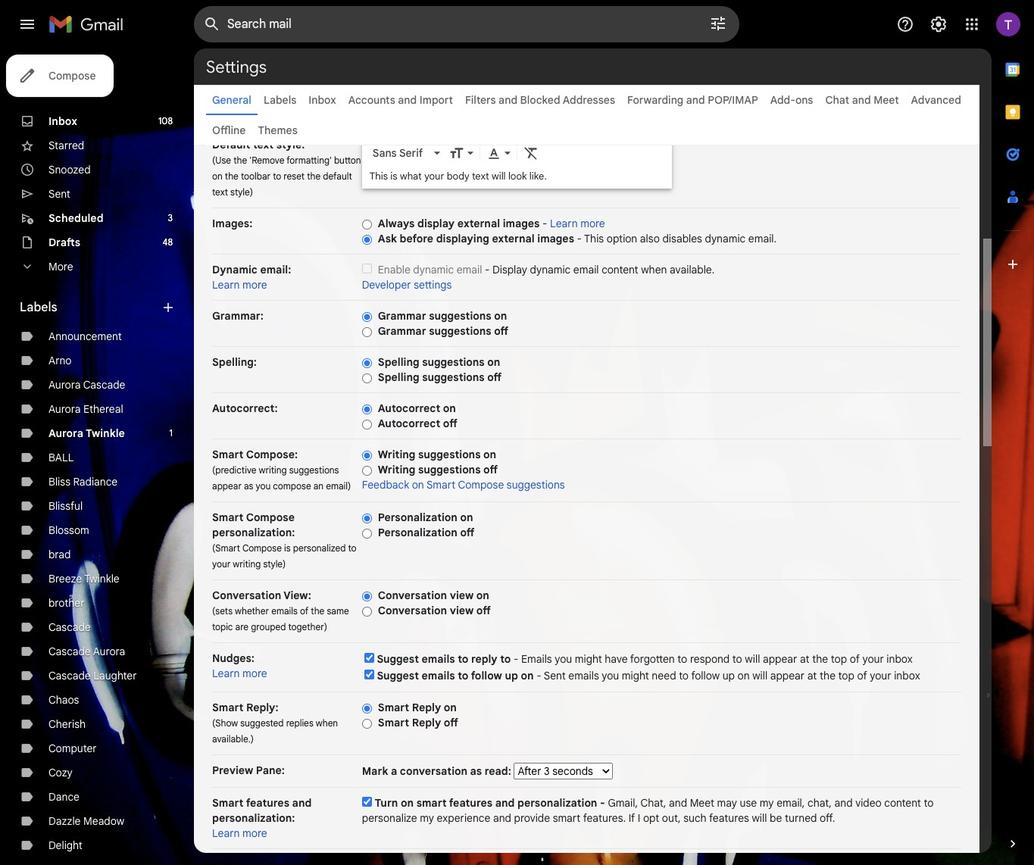 Task type: vqa. For each thing, say whether or not it's contained in the screenshot.
'PORT'
no



Task type: locate. For each thing, give the bounding box(es) containing it.
this left option
[[584, 232, 604, 246]]

as down (predictive on the left of the page
[[244, 480, 253, 492]]

0 vertical spatial smart
[[416, 796, 447, 810]]

conversation up conversation view off
[[378, 589, 447, 602]]

cascade down brother link
[[48, 621, 91, 634]]

- left option
[[577, 232, 582, 246]]

off down personalization on
[[460, 526, 475, 540]]

tab list
[[992, 48, 1034, 811]]

1 vertical spatial as
[[470, 765, 482, 778]]

as inside smart compose: (predictive writing suggestions appear as you compose an email)
[[244, 480, 253, 492]]

blossom link
[[48, 524, 89, 537]]

inbox right labels link
[[309, 93, 336, 107]]

writing suggestions on
[[378, 448, 496, 461]]

advanced link
[[911, 93, 962, 107]]

0 horizontal spatial up
[[505, 669, 518, 683]]

announcement link
[[48, 330, 122, 343]]

pop/imap
[[708, 93, 758, 107]]

to inside smart compose personalization: (smart compose is personalized to your writing style)
[[348, 543, 357, 554]]

content inside gmail, chat, and meet may use my email, chat, and video content to personalize my experience and provide smart features. if i opt out, such features will be turned off.
[[885, 796, 921, 810]]

smart
[[212, 448, 244, 461], [427, 478, 456, 492], [212, 511, 244, 524], [212, 701, 244, 715], [378, 701, 409, 715], [378, 716, 409, 730], [212, 796, 244, 810]]

experience
[[437, 812, 491, 825]]

chat
[[826, 93, 850, 107]]

1 horizontal spatial email
[[574, 263, 599, 277]]

0 horizontal spatial content
[[602, 263, 639, 277]]

features up experience
[[449, 796, 493, 810]]

writing inside smart compose: (predictive writing suggestions appear as you compose an email)
[[259, 465, 287, 476]]

suggestions for writing suggestions off
[[418, 463, 481, 477]]

advanced search options image
[[703, 8, 734, 39]]

aurora for aurora ethereal
[[48, 402, 81, 416]]

1 vertical spatial inbox
[[894, 669, 920, 683]]

aurora up ball
[[48, 427, 83, 440]]

my left experience
[[420, 812, 434, 825]]

smart for smart features and personalization: learn more
[[212, 796, 244, 810]]

off up reply
[[476, 604, 491, 618]]

1 horizontal spatial text
[[253, 138, 274, 152]]

writing inside smart compose personalization: (smart compose is personalized to your writing style)
[[233, 558, 261, 570]]

is left the personalized
[[284, 543, 291, 554]]

search mail image
[[199, 11, 226, 38]]

0 vertical spatial at
[[800, 652, 810, 666]]

0 vertical spatial style)
[[230, 186, 253, 198]]

disables
[[663, 232, 702, 246]]

reply
[[471, 652, 498, 666]]

chat and meet link
[[826, 93, 899, 107]]

1 horizontal spatial is
[[391, 170, 398, 183]]

always display external images - learn more
[[378, 217, 605, 230]]

more down nudges:
[[243, 667, 267, 680]]

up
[[505, 669, 518, 683], [723, 669, 735, 683]]

1 vertical spatial top
[[839, 669, 855, 683]]

feedback
[[362, 478, 409, 492]]

0 vertical spatial reply
[[412, 701, 441, 715]]

1 vertical spatial my
[[420, 812, 434, 825]]

aurora cascade link
[[48, 378, 125, 392]]

emails
[[271, 605, 298, 617], [422, 652, 455, 666], [422, 669, 455, 683], [569, 669, 599, 683]]

1 vertical spatial inbox link
[[48, 114, 77, 128]]

features down "may"
[[709, 812, 749, 825]]

0 horizontal spatial meet
[[690, 796, 715, 810]]

learn inside nudges: learn more
[[212, 667, 240, 680]]

add-ons link
[[770, 93, 813, 107]]

more down "dynamic"
[[243, 278, 267, 292]]

off up feedback on smart compose suggestions 'link'
[[484, 463, 498, 477]]

you for as
[[256, 480, 271, 492]]

smart down writing suggestions off
[[427, 478, 456, 492]]

compose down compose
[[246, 511, 295, 524]]

2 horizontal spatial you
[[602, 669, 619, 683]]

2 email from the left
[[574, 263, 599, 277]]

spelling
[[378, 355, 419, 369], [378, 371, 419, 384]]

to inside gmail, chat, and meet may use my email, chat, and video content to personalize my experience and provide smart features. if i opt out, such features will be turned off.
[[924, 796, 934, 810]]

to inside default text style: (use the 'remove formatting' button on the toolbar to reset the default text style)
[[273, 170, 281, 182]]

-
[[543, 217, 547, 230], [577, 232, 582, 246], [485, 263, 490, 277], [514, 652, 519, 666], [537, 669, 542, 683], [600, 796, 605, 810]]

2 writing from the top
[[378, 463, 416, 477]]

to left reply
[[458, 652, 469, 666]]

dynamic
[[705, 232, 746, 246], [413, 263, 454, 277], [530, 263, 571, 277]]

writing down compose:
[[259, 465, 287, 476]]

'remove
[[250, 155, 284, 166]]

dazzle
[[48, 815, 81, 828]]

cascade laughter
[[48, 669, 137, 683]]

learn down preview
[[212, 827, 240, 840]]

0 horizontal spatial when
[[316, 718, 338, 729]]

conversation
[[212, 589, 281, 602], [378, 589, 447, 602], [378, 604, 447, 618]]

smart inside smart compose: (predictive writing suggestions appear as you compose an email)
[[212, 448, 244, 461]]

themes link
[[258, 124, 298, 137]]

1 writing from the top
[[378, 448, 416, 461]]

personalization down personalization on
[[378, 526, 458, 540]]

- down emails
[[537, 669, 542, 683]]

is inside smart compose personalization: (smart compose is personalized to your writing style)
[[284, 543, 291, 554]]

learn more link for smart features and personalization:
[[212, 827, 267, 840]]

emails down 'view:'
[[271, 605, 298, 617]]

you right emails
[[555, 652, 572, 666]]

learn down "dynamic"
[[212, 278, 240, 292]]

images up enable dynamic email - display dynamic email content when available. developer settings
[[537, 232, 574, 246]]

1 vertical spatial inbox
[[48, 114, 77, 128]]

starred
[[48, 139, 84, 152]]

content down option
[[602, 263, 639, 277]]

autocorrect up autocorrect off on the top of page
[[378, 402, 440, 415]]

1 horizontal spatial labels
[[264, 93, 296, 107]]

grammar for grammar suggestions on
[[378, 309, 426, 323]]

content right video
[[885, 796, 921, 810]]

1 vertical spatial personalization:
[[212, 812, 295, 825]]

reply
[[412, 701, 441, 715], [412, 716, 441, 730]]

labels heading
[[20, 300, 161, 315]]

learn more link for dynamic email:
[[212, 278, 267, 292]]

cherish
[[48, 718, 86, 731]]

conversation for conversation view on
[[378, 589, 447, 602]]

scheduled link
[[48, 211, 103, 225]]

1 vertical spatial writing
[[233, 558, 261, 570]]

at
[[800, 652, 810, 666], [808, 669, 817, 683]]

as left read:
[[470, 765, 482, 778]]

1 personalization from the top
[[378, 511, 458, 524]]

style) up 'view:'
[[263, 558, 286, 570]]

1 horizontal spatial meet
[[874, 93, 899, 107]]

personalization: down preview pane:
[[212, 812, 295, 825]]

aurora down arno link
[[48, 378, 81, 392]]

smart for smart compose personalization: (smart compose is personalized to your writing style)
[[212, 511, 244, 524]]

when down also
[[641, 263, 667, 277]]

smart inside smart compose personalization: (smart compose is personalized to your writing style)
[[212, 511, 244, 524]]

1 reply from the top
[[412, 701, 441, 715]]

0 vertical spatial might
[[575, 652, 602, 666]]

main menu image
[[18, 15, 36, 33]]

1 vertical spatial is
[[284, 543, 291, 554]]

2 spelling from the top
[[378, 371, 419, 384]]

1 up from the left
[[505, 669, 518, 683]]

1 vertical spatial this
[[584, 232, 604, 246]]

personalization for personalization off
[[378, 526, 458, 540]]

0 vertical spatial writing
[[259, 465, 287, 476]]

suggestions inside smart compose: (predictive writing suggestions appear as you compose an email)
[[289, 465, 339, 476]]

grammar right grammar suggestions off radio
[[378, 324, 426, 338]]

nudges:
[[212, 652, 255, 665]]

this down sans
[[370, 170, 388, 183]]

might left have
[[575, 652, 602, 666]]

0 horizontal spatial features
[[246, 796, 289, 810]]

0 horizontal spatial inbox
[[48, 114, 77, 128]]

inbox inside the labels navigation
[[48, 114, 77, 128]]

None search field
[[194, 6, 740, 42]]

view down conversation view on at the bottom left of the page
[[450, 604, 474, 618]]

twinkle for breeze twinkle
[[84, 572, 119, 586]]

personalization
[[518, 796, 597, 810]]

grammar for grammar suggestions off
[[378, 324, 426, 338]]

1 view from the top
[[450, 589, 474, 602]]

2 horizontal spatial features
[[709, 812, 749, 825]]

smart down conversation
[[416, 796, 447, 810]]

spelling suggestions on
[[378, 355, 500, 369]]

0 horizontal spatial email
[[457, 263, 482, 277]]

meet right chat
[[874, 93, 899, 107]]

1 autocorrect from the top
[[378, 402, 440, 415]]

labels up themes link
[[264, 93, 296, 107]]

follow down reply
[[471, 669, 502, 683]]

compose right (smart
[[242, 543, 282, 554]]

scheduled
[[48, 211, 103, 225]]

1 grammar from the top
[[378, 309, 426, 323]]

aurora for aurora twinkle
[[48, 427, 83, 440]]

2 autocorrect from the top
[[378, 417, 440, 430]]

off down smart reply on
[[444, 716, 458, 730]]

more down preview pane:
[[243, 827, 267, 840]]

0 vertical spatial appear
[[212, 480, 242, 492]]

smart down personalization
[[553, 812, 581, 825]]

labels down 'more'
[[20, 300, 57, 315]]

compose inside button
[[48, 69, 96, 83]]

conversation inside conversation view: (sets whether emails of the same topic are grouped together)
[[212, 589, 281, 602]]

1 horizontal spatial might
[[622, 669, 649, 683]]

cascade down 'cascade' link
[[48, 645, 91, 658]]

2 vertical spatial appear
[[770, 669, 805, 683]]

what
[[400, 170, 422, 183]]

smart right the smart reply off option
[[378, 716, 409, 730]]

0 vertical spatial inbox
[[309, 93, 336, 107]]

off down spelling suggestions on
[[487, 371, 502, 384]]

together)
[[288, 621, 327, 633]]

suggestions for writing suggestions on
[[418, 448, 481, 461]]

1 vertical spatial style)
[[263, 558, 286, 570]]

when inside enable dynamic email - display dynamic email content when available. developer settings
[[641, 263, 667, 277]]

inbox link up starred
[[48, 114, 77, 128]]

learn
[[550, 217, 578, 230], [212, 278, 240, 292], [212, 667, 240, 680], [212, 827, 240, 840]]

- up "features." on the bottom right of the page
[[600, 796, 605, 810]]

learn more link
[[550, 217, 605, 230], [212, 278, 267, 292], [212, 667, 267, 680], [212, 827, 267, 840]]

1 horizontal spatial inbox link
[[309, 93, 336, 107]]

spelling right spelling suggestions on radio
[[378, 355, 419, 369]]

1 vertical spatial autocorrect
[[378, 417, 440, 430]]

autocorrect down the autocorrect on
[[378, 417, 440, 430]]

spelling for spelling suggestions off
[[378, 371, 419, 384]]

1 horizontal spatial as
[[470, 765, 482, 778]]

writing right the writing suggestions on radio
[[378, 448, 416, 461]]

your inside smart compose personalization: (smart compose is personalized to your writing style)
[[212, 558, 231, 570]]

0 vertical spatial writing
[[378, 448, 416, 461]]

display
[[493, 263, 527, 277]]

learn more link down preview
[[212, 827, 267, 840]]

suggest
[[377, 652, 419, 666], [377, 669, 419, 683]]

accounts and import link
[[348, 93, 453, 107]]

respond
[[690, 652, 730, 666]]

0 horizontal spatial is
[[284, 543, 291, 554]]

meadow
[[83, 815, 124, 828]]

to right the personalized
[[348, 543, 357, 554]]

Always display external images radio
[[362, 219, 372, 230]]

smart up (show
[[212, 701, 244, 715]]

1 vertical spatial writing
[[378, 463, 416, 477]]

your
[[424, 170, 444, 183], [212, 558, 231, 570], [863, 652, 884, 666], [870, 669, 892, 683]]

turn
[[375, 796, 398, 810]]

1 vertical spatial view
[[450, 604, 474, 618]]

0 vertical spatial of
[[300, 605, 309, 617]]

text up 'remove
[[253, 138, 274, 152]]

1 vertical spatial smart
[[553, 812, 581, 825]]

developer settings link
[[362, 278, 452, 292]]

cascade for 'cascade' link
[[48, 621, 91, 634]]

dynamic up settings
[[413, 263, 454, 277]]

appear
[[212, 480, 242, 492], [763, 652, 797, 666], [770, 669, 805, 683]]

1 horizontal spatial you
[[555, 652, 572, 666]]

sans serif option
[[370, 146, 431, 161]]

twinkle down ethereal
[[86, 427, 125, 440]]

0 vertical spatial twinkle
[[86, 427, 125, 440]]

Grammar suggestions off radio
[[362, 326, 372, 338]]

1 vertical spatial content
[[885, 796, 921, 810]]

personalization: inside the smart features and personalization: learn more
[[212, 812, 295, 825]]

style) down toolbar
[[230, 186, 253, 198]]

when right replies
[[316, 718, 338, 729]]

reply down smart reply on
[[412, 716, 441, 730]]

ons
[[796, 93, 813, 107]]

compose
[[48, 69, 96, 83], [458, 478, 504, 492], [246, 511, 295, 524], [242, 543, 282, 554]]

personalization for personalization on
[[378, 511, 458, 524]]

off down grammar suggestions on
[[494, 324, 509, 338]]

top
[[831, 652, 847, 666], [839, 669, 855, 683]]

dazzle meadow link
[[48, 815, 124, 828]]

general link
[[212, 93, 251, 107]]

0 horizontal spatial labels
[[20, 300, 57, 315]]

more inside the smart features and personalization: learn more
[[243, 827, 267, 840]]

2 horizontal spatial text
[[472, 170, 489, 183]]

0 horizontal spatial style)
[[230, 186, 253, 198]]

0 vertical spatial personalization
[[378, 511, 458, 524]]

1 horizontal spatial style)
[[263, 558, 286, 570]]

0 vertical spatial grammar
[[378, 309, 426, 323]]

0 vertical spatial inbox link
[[309, 93, 336, 107]]

ask
[[378, 232, 397, 246]]

smart inside the smart features and personalization: learn more
[[212, 796, 244, 810]]

reply for on
[[412, 701, 441, 715]]

text down (use
[[212, 186, 228, 198]]

gmail, chat, and meet may use my email, chat, and video content to personalize my experience and provide smart features. if i opt out, such features will be turned off.
[[362, 796, 934, 825]]

1 horizontal spatial content
[[885, 796, 921, 810]]

suggestions for spelling suggestions off
[[422, 371, 485, 384]]

suggestions for spelling suggestions on
[[422, 355, 485, 369]]

appear inside smart compose: (predictive writing suggestions appear as you compose an email)
[[212, 480, 242, 492]]

are
[[235, 621, 249, 633]]

support image
[[896, 15, 915, 33]]

text right body
[[472, 170, 489, 183]]

smart down preview
[[212, 796, 244, 810]]

0 vertical spatial you
[[256, 480, 271, 492]]

2 grammar from the top
[[378, 324, 426, 338]]

2 personalization: from the top
[[212, 812, 295, 825]]

learn down nudges:
[[212, 667, 240, 680]]

smart up (predictive on the left of the page
[[212, 448, 244, 461]]

1 horizontal spatial my
[[760, 796, 774, 810]]

this
[[370, 170, 388, 183], [584, 232, 604, 246]]

2 suggest from the top
[[377, 669, 419, 683]]

0 vertical spatial as
[[244, 480, 253, 492]]

cascade for cascade aurora
[[48, 645, 91, 658]]

settings image
[[930, 15, 948, 33]]

is left what at left
[[391, 170, 398, 183]]

conversation view: (sets whether emails of the same topic are grouped together)
[[212, 589, 349, 633]]

aurora twinkle
[[48, 427, 125, 440]]

might down 'suggest emails to reply to - emails you might have forgotten to respond to will appear at the top of your inbox'
[[622, 669, 649, 683]]

1 horizontal spatial smart
[[553, 812, 581, 825]]

chat,
[[641, 796, 666, 810]]

1 vertical spatial reply
[[412, 716, 441, 730]]

Conversation view off radio
[[362, 606, 372, 617]]

and inside the smart features and personalization: learn more
[[292, 796, 312, 810]]

style)
[[230, 186, 253, 198], [263, 558, 286, 570]]

writing for writing suggestions on
[[378, 448, 416, 461]]

1 vertical spatial personalization
[[378, 526, 458, 540]]

reply up 'smart reply off'
[[412, 701, 441, 715]]

0 vertical spatial content
[[602, 263, 639, 277]]

inbox for topmost 'inbox' "link"
[[309, 93, 336, 107]]

1 vertical spatial labels
[[20, 300, 57, 315]]

Smart Reply off radio
[[362, 718, 372, 730]]

you inside smart compose: (predictive writing suggestions appear as you compose an email)
[[256, 480, 271, 492]]

aurora up aurora twinkle
[[48, 402, 81, 416]]

inbox for the leftmost 'inbox' "link"
[[48, 114, 77, 128]]

0 vertical spatial suggest
[[377, 652, 419, 666]]

view:
[[284, 589, 311, 602]]

smart reply on
[[378, 701, 457, 715]]

off for writing suggestions on
[[484, 463, 498, 477]]

dynamic email: learn more
[[212, 263, 291, 292]]

email)
[[326, 480, 351, 492]]

and
[[398, 93, 417, 107], [499, 93, 518, 107], [686, 93, 705, 107], [852, 93, 871, 107], [292, 796, 312, 810], [495, 796, 515, 810], [669, 796, 687, 810], [835, 796, 853, 810], [493, 812, 511, 825]]

aurora
[[48, 378, 81, 392], [48, 402, 81, 416], [48, 427, 83, 440], [93, 645, 125, 658]]

snoozed
[[48, 163, 91, 177]]

suggest emails to reply to - emails you might have forgotten to respond to will appear at the top of your inbox
[[377, 652, 913, 666]]

Autocorrect on radio
[[362, 404, 372, 415]]

0 vertical spatial personalization:
[[212, 526, 295, 540]]

inbox up starred
[[48, 114, 77, 128]]

1 vertical spatial appear
[[763, 652, 797, 666]]

content
[[602, 263, 639, 277], [885, 796, 921, 810]]

aurora twinkle link
[[48, 427, 125, 440]]

1 vertical spatial grammar
[[378, 324, 426, 338]]

available.
[[670, 263, 715, 277]]

sent down snoozed
[[48, 187, 70, 201]]

1 vertical spatial meet
[[690, 796, 715, 810]]

smart inside smart reply: (show suggested replies when available.)
[[212, 701, 244, 715]]

personalization up personalization off
[[378, 511, 458, 524]]

0 vertical spatial this
[[370, 170, 388, 183]]

0 vertical spatial top
[[831, 652, 847, 666]]

default text style: (use the 'remove formatting' button on the toolbar to reset the default text style)
[[212, 138, 361, 198]]

1 vertical spatial twinkle
[[84, 572, 119, 586]]

1 personalization: from the top
[[212, 526, 295, 540]]

learn more link down "dynamic"
[[212, 278, 267, 292]]

2 view from the top
[[450, 604, 474, 618]]

0 horizontal spatial follow
[[471, 669, 502, 683]]

when inside smart reply: (show suggested replies when available.)
[[316, 718, 338, 729]]

2 vertical spatial text
[[212, 186, 228, 198]]

addresses
[[563, 93, 615, 107]]

1 suggest from the top
[[377, 652, 419, 666]]

1 horizontal spatial sent
[[544, 669, 566, 683]]

meet up such
[[690, 796, 715, 810]]

such
[[684, 812, 707, 825]]

personalization on
[[378, 511, 473, 524]]

you
[[256, 480, 271, 492], [555, 652, 572, 666], [602, 669, 619, 683]]

autocorrect for autocorrect off
[[378, 417, 440, 430]]

conversation view on
[[378, 589, 489, 602]]

off for conversation view on
[[476, 604, 491, 618]]

view up conversation view off
[[450, 589, 474, 602]]

1 horizontal spatial features
[[449, 796, 493, 810]]

cozy link
[[48, 766, 73, 780]]

emails left reply
[[422, 652, 455, 666]]

spelling:
[[212, 355, 257, 369]]

spelling right spelling suggestions off 'option'
[[378, 371, 419, 384]]

1 vertical spatial spelling
[[378, 371, 419, 384]]

3
[[168, 212, 173, 224]]

cascade up chaos link
[[48, 669, 91, 683]]

sent down emails
[[544, 669, 566, 683]]

0 horizontal spatial you
[[256, 480, 271, 492]]

labels inside navigation
[[20, 300, 57, 315]]

follow down respond
[[691, 669, 720, 683]]

2 reply from the top
[[412, 716, 441, 730]]

2 personalization from the top
[[378, 526, 458, 540]]

0 horizontal spatial smart
[[416, 796, 447, 810]]

personalization: up (smart
[[212, 526, 295, 540]]

dance link
[[48, 790, 80, 804]]

1 vertical spatial of
[[850, 652, 860, 666]]

default
[[323, 170, 352, 182]]

1 spelling from the top
[[378, 355, 419, 369]]

view
[[450, 589, 474, 602], [450, 604, 474, 618]]

1 horizontal spatial up
[[723, 669, 735, 683]]

replies
[[286, 718, 314, 729]]

labels for 'labels' heading
[[20, 300, 57, 315]]

0 vertical spatial autocorrect
[[378, 402, 440, 415]]

on inside default text style: (use the 'remove formatting' button on the toolbar to reset the default text style)
[[212, 170, 223, 182]]

0 horizontal spatial dynamic
[[413, 263, 454, 277]]

None checkbox
[[362, 264, 372, 274], [364, 653, 374, 663], [364, 670, 374, 680], [362, 797, 372, 807], [362, 264, 372, 274], [364, 653, 374, 663], [364, 670, 374, 680], [362, 797, 372, 807]]

0 horizontal spatial text
[[212, 186, 228, 198]]

you left compose
[[256, 480, 271, 492]]

aurora ethereal link
[[48, 402, 123, 416]]



Task type: describe. For each thing, give the bounding box(es) containing it.
0 vertical spatial my
[[760, 796, 774, 810]]

meet inside gmail, chat, and meet may use my email, chat, and video content to personalize my experience and provide smart features. if i opt out, such features will be turned off.
[[690, 796, 715, 810]]

the inside conversation view: (sets whether emails of the same topic are grouped together)
[[311, 605, 325, 617]]

0 vertical spatial images
[[503, 217, 540, 230]]

smart for smart reply off
[[378, 716, 409, 730]]

Personalization on radio
[[362, 513, 372, 524]]

grammar suggestions off
[[378, 324, 509, 338]]

body
[[447, 170, 470, 183]]

writing for writing suggestions off
[[378, 463, 416, 477]]

will inside gmail, chat, and meet may use my email, chat, and video content to personalize my experience and provide smart features. if i opt out, such features will be turned off.
[[752, 812, 767, 825]]

brad link
[[48, 548, 71, 562]]

style) inside smart compose personalization: (smart compose is personalized to your writing style)
[[263, 558, 286, 570]]

0 horizontal spatial might
[[575, 652, 602, 666]]

autocorrect for autocorrect on
[[378, 402, 440, 415]]

to right need
[[679, 669, 689, 683]]

- inside enable dynamic email - display dynamic email content when available. developer settings
[[485, 263, 490, 277]]

smart inside gmail, chat, and meet may use my email, chat, and video content to personalize my experience and provide smart features. if i opt out, such features will be turned off.
[[553, 812, 581, 825]]

Autocorrect off radio
[[362, 419, 372, 430]]

gmail image
[[48, 9, 131, 39]]

Search mail text field
[[227, 17, 667, 32]]

feedback on smart compose suggestions link
[[362, 478, 565, 492]]

more inside nudges: learn more
[[243, 667, 267, 680]]

mark
[[362, 765, 388, 778]]

personalization off
[[378, 526, 475, 540]]

suggest emails to follow up on - sent emails you might need to follow up on will appear at the top of your inbox
[[377, 669, 920, 683]]

chat and meet
[[826, 93, 899, 107]]

2 vertical spatial of
[[857, 669, 867, 683]]

toolbar
[[241, 170, 271, 182]]

cascade laughter link
[[48, 669, 137, 683]]

cascade up ethereal
[[83, 378, 125, 392]]

out,
[[662, 812, 681, 825]]

1 vertical spatial at
[[808, 669, 817, 683]]

ask before displaying external images - this option also disables dynamic email.
[[378, 232, 777, 246]]

cozy
[[48, 766, 73, 780]]

radiance
[[73, 475, 118, 489]]

2 horizontal spatial dynamic
[[705, 232, 746, 246]]

emails up smart reply on
[[422, 669, 455, 683]]

- left emails
[[514, 652, 519, 666]]

more inside dynamic email: learn more
[[243, 278, 267, 292]]

smart features and personalization: learn more
[[212, 796, 312, 840]]

also
[[640, 232, 660, 246]]

(sets
[[212, 605, 233, 617]]

video
[[856, 796, 882, 810]]

conversation for conversation view: (sets whether emails of the same topic are grouped together)
[[212, 589, 281, 602]]

computer
[[48, 742, 97, 755]]

1 horizontal spatial dynamic
[[530, 263, 571, 277]]

read:
[[485, 765, 511, 778]]

learn more link up ask before displaying external images - this option also disables dynamic email. at the top of the page
[[550, 217, 605, 230]]

have
[[605, 652, 628, 666]]

smart for smart reply: (show suggested replies when available.)
[[212, 701, 244, 715]]

Ask before displaying external images radio
[[362, 234, 372, 245]]

accounts and import
[[348, 93, 453, 107]]

smart for smart reply on
[[378, 701, 409, 715]]

personalization: inside smart compose personalization: (smart compose is personalized to your writing style)
[[212, 526, 295, 540]]

spelling for spelling suggestions on
[[378, 355, 419, 369]]

108
[[158, 115, 173, 127]]

aurora up laughter
[[93, 645, 125, 658]]

Spelling suggestions on radio
[[362, 358, 372, 369]]

preview pane:
[[212, 764, 285, 777]]

settings
[[414, 278, 452, 292]]

forwarding
[[627, 93, 684, 107]]

to right reply
[[500, 652, 511, 666]]

(use
[[212, 155, 231, 166]]

autocorrect on
[[378, 402, 456, 415]]

blossom
[[48, 524, 89, 537]]

forwarding and pop/imap
[[627, 93, 758, 107]]

suggest for suggest emails to follow up on - sent emails you might need to follow up on will appear at the top of your inbox
[[377, 669, 419, 683]]

labels for labels link
[[264, 93, 296, 107]]

to left respond
[[678, 652, 688, 666]]

1 email from the left
[[457, 263, 482, 277]]

dynamic
[[212, 263, 258, 277]]

formatting options toolbar
[[367, 139, 667, 167]]

2 up from the left
[[723, 669, 735, 683]]

images:
[[212, 217, 253, 230]]

Writing suggestions on radio
[[362, 450, 372, 461]]

Grammar suggestions on radio
[[362, 311, 372, 323]]

delight
[[48, 839, 82, 852]]

autocorrect off
[[378, 417, 458, 430]]

email.
[[749, 232, 777, 246]]

compose
[[273, 480, 311, 492]]

2 follow from the left
[[691, 669, 720, 683]]

1 vertical spatial external
[[492, 232, 535, 246]]

Personalization off radio
[[362, 528, 372, 539]]

off up writing suggestions on
[[443, 417, 458, 430]]

breeze twinkle
[[48, 572, 119, 586]]

aurora for aurora cascade
[[48, 378, 81, 392]]

compose down writing suggestions off
[[458, 478, 504, 492]]

filters and blocked addresses
[[465, 93, 615, 107]]

reset
[[284, 170, 305, 182]]

import
[[420, 93, 453, 107]]

0 horizontal spatial inbox link
[[48, 114, 77, 128]]

0 vertical spatial external
[[458, 217, 500, 230]]

filters and blocked addresses link
[[465, 93, 615, 107]]

emails inside conversation view: (sets whether emails of the same topic are grouped together)
[[271, 605, 298, 617]]

available.)
[[212, 734, 254, 745]]

learn inside the smart features and personalization: learn more
[[212, 827, 240, 840]]

conversation for conversation view off
[[378, 604, 447, 618]]

features inside the smart features and personalization: learn more
[[246, 796, 289, 810]]

reply:
[[246, 701, 279, 715]]

advanced
[[911, 93, 962, 107]]

Spelling suggestions off radio
[[362, 373, 372, 384]]

off for spelling suggestions on
[[487, 371, 502, 384]]

twinkle for aurora twinkle
[[86, 427, 125, 440]]

to right respond
[[733, 652, 742, 666]]

(smart
[[212, 543, 240, 554]]

suggestions for grammar suggestions off
[[429, 324, 492, 338]]

general
[[212, 93, 251, 107]]

labels navigation
[[0, 48, 194, 865]]

sans serif
[[373, 146, 423, 160]]

Smart Reply on radio
[[362, 703, 372, 714]]

developer
[[362, 278, 411, 292]]

arno
[[48, 354, 72, 368]]

0 horizontal spatial this
[[370, 170, 388, 183]]

suggest for suggest emails to reply to - emails you might have forgotten to respond to will appear at the top of your inbox
[[377, 652, 419, 666]]

48
[[163, 236, 173, 248]]

filters
[[465, 93, 496, 107]]

0 vertical spatial meet
[[874, 93, 899, 107]]

smart compose personalization: (smart compose is personalized to your writing style)
[[212, 511, 357, 570]]

view for off
[[450, 604, 474, 618]]

if
[[629, 812, 635, 825]]

learn more link for nudges:
[[212, 667, 267, 680]]

gmail,
[[608, 796, 638, 810]]

pane:
[[256, 764, 285, 777]]

emails
[[521, 652, 552, 666]]

sent link
[[48, 187, 70, 201]]

remove formatting ‪(⌘\)‬ image
[[523, 146, 539, 161]]

starred link
[[48, 139, 84, 152]]

emails down 'suggest emails to reply to - emails you might have forgotten to respond to will appear at the top of your inbox'
[[569, 669, 599, 683]]

more up ask before displaying external images - this option also disables dynamic email. at the top of the page
[[581, 217, 605, 230]]

cascade aurora
[[48, 645, 125, 658]]

default
[[212, 138, 250, 152]]

blissful link
[[48, 499, 83, 513]]

bliss
[[48, 475, 70, 489]]

opt
[[643, 812, 659, 825]]

more
[[48, 260, 73, 274]]

arno link
[[48, 354, 72, 368]]

2 vertical spatial you
[[602, 669, 619, 683]]

1 follow from the left
[[471, 669, 502, 683]]

of inside conversation view: (sets whether emails of the same topic are grouped together)
[[300, 605, 309, 617]]

sent inside the labels navigation
[[48, 187, 70, 201]]

breeze twinkle link
[[48, 572, 119, 586]]

drafts link
[[48, 236, 80, 249]]

autocorrect:
[[212, 402, 278, 415]]

to up 'smart reply off'
[[458, 669, 469, 683]]

learn inside dynamic email: learn more
[[212, 278, 240, 292]]

style) inside default text style: (use the 'remove formatting' button on the toolbar to reset the default text style)
[[230, 186, 253, 198]]

chat,
[[808, 796, 832, 810]]

conversation
[[400, 765, 468, 778]]

computer link
[[48, 742, 97, 755]]

off for grammar suggestions on
[[494, 324, 509, 338]]

learn up ask before displaying external images - this option also disables dynamic email. at the top of the page
[[550, 217, 578, 230]]

(predictive
[[212, 465, 256, 476]]

offline
[[212, 124, 246, 137]]

you for emails
[[555, 652, 572, 666]]

1 horizontal spatial this
[[584, 232, 604, 246]]

cascade for cascade laughter
[[48, 669, 91, 683]]

settings
[[206, 56, 267, 77]]

before
[[400, 232, 433, 246]]

grouped
[[251, 621, 286, 633]]

announcement
[[48, 330, 122, 343]]

1 vertical spatial images
[[537, 232, 574, 246]]

content inside enable dynamic email - display dynamic email content when available. developer settings
[[602, 263, 639, 277]]

0 horizontal spatial my
[[420, 812, 434, 825]]

Writing suggestions off radio
[[362, 465, 372, 476]]

1 vertical spatial text
[[472, 170, 489, 183]]

1 vertical spatial might
[[622, 669, 649, 683]]

1 vertical spatial sent
[[544, 669, 566, 683]]

off for smart reply on
[[444, 716, 458, 730]]

display
[[418, 217, 455, 230]]

features.
[[583, 812, 626, 825]]

features inside gmail, chat, and meet may use my email, chat, and video content to personalize my experience and provide smart features. if i opt out, such features will be turned off.
[[709, 812, 749, 825]]

formatting'
[[287, 155, 332, 166]]

serif
[[399, 146, 423, 160]]

view for on
[[450, 589, 474, 602]]

dazzle meadow
[[48, 815, 124, 828]]

0 vertical spatial inbox
[[887, 652, 913, 666]]

writing suggestions off
[[378, 463, 498, 477]]

reply for off
[[412, 716, 441, 730]]

smart for smart compose: (predictive writing suggestions appear as you compose an email)
[[212, 448, 244, 461]]

suggestions for grammar suggestions on
[[429, 309, 492, 323]]

- up ask before displaying external images - this option also disables dynamic email. at the top of the page
[[543, 217, 547, 230]]

spelling suggestions off
[[378, 371, 502, 384]]

0 vertical spatial is
[[391, 170, 398, 183]]

Conversation view on radio
[[362, 591, 372, 602]]



